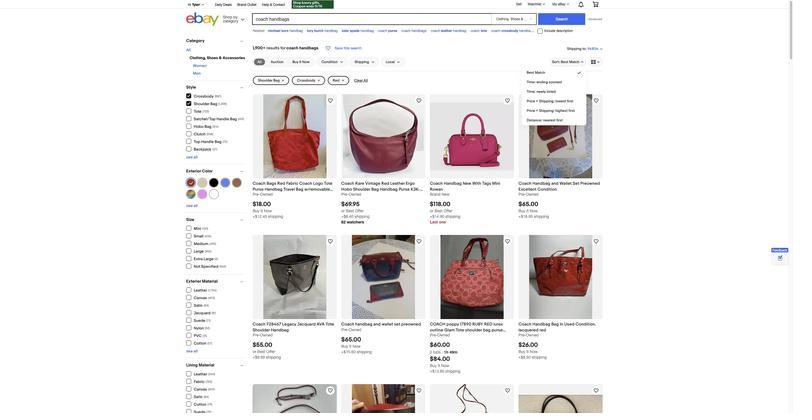 Task type: vqa. For each thing, say whether or not it's contained in the screenshot.


Task type: describe. For each thing, give the bounding box(es) containing it.
cotton (79)
[[194, 402, 212, 407]]

·
[[442, 350, 443, 355]]

it for coach handbag and wallet set preowned excellent condition
[[527, 209, 529, 213]]

local
[[386, 60, 395, 64]]

coach bags red fabric coach logo tote purse handbag travel bag w/removable pouch link
[[253, 181, 337, 198]]

coach bags red fabric coach logo tote purse handbag travel bag w/removable pouch image
[[263, 94, 326, 178]]

handle for satchel/top
[[217, 117, 229, 121]]

Search for anything text field
[[253, 14, 490, 24]]

canvas (403)
[[194, 296, 215, 300]]

1 see all button from the top
[[186, 155, 198, 160]]

$69.95
[[341, 201, 360, 208]]

purse inside coach poppy 17890 ruby red lurex outline glam tote shoulder bag purse handbag
[[492, 328, 503, 333]]

handle for top
[[201, 139, 214, 144]]

buy inside '$60.00 0 bids · 1h 49m $84.00 buy it now +$13.80 shipping'
[[430, 364, 437, 368]]

shipping for shipping
[[355, 60, 369, 64]]

daily deals link
[[215, 2, 232, 8]]

coach for tote
[[471, 29, 480, 33]]

1 horizontal spatial all link
[[254, 59, 265, 65]]

small
[[194, 234, 204, 239]]

coach handbags
[[402, 29, 427, 33]]

related:
[[253, 29, 265, 33]]

best inside dropdown button
[[561, 60, 569, 64]]

coach handbag and wallet set preowned image
[[352, 235, 415, 319]]

size
[[186, 217, 194, 222]]

purse inside coach rare vintage red leather ergo hobo shoulder bag handbag purse k3k- 9219
[[399, 187, 410, 192]]

1,900
[[253, 45, 263, 51]]

crossbody for crossbody
[[297, 78, 315, 83]]

leather inside coach rare vintage red leather ergo hobo shoulder bag handbag purse k3k- 9219
[[390, 181, 405, 186]]

tote
[[481, 29, 487, 33]]

exterior for exterior material
[[186, 279, 201, 284]]

shipping for $65.00 buy it now +$15.60 shipping
[[357, 350, 372, 354]]

+$14.90
[[430, 214, 444, 219]]

handbag inside coach poppy 17890 ruby red lurex outline glam tote shoulder bag purse handbag
[[430, 334, 447, 339]]

+$9.99
[[253, 355, 265, 360]]

it for coach handbag bag in used condition. lacquered red
[[527, 350, 529, 354]]

1 vertical spatial all
[[258, 60, 262, 64]]

women link
[[193, 63, 207, 68]]

results
[[267, 45, 280, 51]]

w/removable
[[304, 187, 330, 192]]

coach f28467 legacy jacquard ava tote shoulder handbag image
[[263, 235, 326, 319]]

wallet
[[382, 322, 393, 327]]

brand inside the coach handbag new with tags mini rowan brand new
[[430, 192, 441, 197]]

size button
[[186, 217, 246, 222]]

watch coach legacy jacquard ava tote shoulder handbag silver/grey /black f57246 image
[[593, 387, 600, 394]]

0 horizontal spatial jacquard
[[194, 311, 211, 315]]

large (352)
[[194, 249, 211, 254]]

michael
[[268, 29, 281, 33]]

(436)
[[205, 234, 211, 238]]

bag left (601) at top left
[[230, 117, 237, 121]]

price for price + shipping: highest first
[[527, 109, 535, 113]]

bag inside shoulder bag link
[[273, 78, 280, 83]]

coach for coach handbag and wallet set preowned excellent condition pre-owned
[[519, 181, 532, 186]]

leather
[[441, 29, 452, 33]]

handbag for leather
[[453, 29, 466, 33]]

owned up $69.95
[[349, 192, 361, 197]]

now inside '$60.00 0 bids · 1h 49m $84.00 buy it now +$13.80 shipping'
[[441, 364, 449, 368]]

buy for coach handbag and wallet set preowned
[[341, 344, 348, 349]]

owned inside coach handbag and wallet set preowned excellent condition pre-owned
[[526, 192, 539, 197]]

preowned
[[401, 322, 421, 327]]

(31)
[[203, 334, 207, 338]]

vintage
[[365, 181, 380, 186]]

bag inside coach rare vintage red leather ergo hobo shoulder bag handbag purse k3k- 9219
[[371, 187, 379, 192]]

canvas for canvas (403)
[[194, 296, 207, 300]]

coach handbag bag in used condition. lacquered red heading
[[519, 322, 596, 333]]

0 horizontal spatial new
[[442, 192, 450, 197]]

material for lining material
[[199, 363, 214, 368]]

save
[[335, 46, 343, 50]]

tote inside coach poppy 17890 ruby red lurex outline glam tote shoulder bag purse handbag
[[456, 328, 464, 333]]

save this search
[[335, 46, 362, 50]]

coach handbags used image
[[441, 384, 504, 413]]

best for $55.00
[[257, 350, 265, 354]]

backpack (27)
[[194, 147, 217, 152]]

highest
[[556, 109, 568, 113]]

0 horizontal spatial mini
[[194, 226, 201, 231]]

coach rare vintage red leather ergo hobo shoulder bag handbag purse k3k- 9219 heading
[[341, 181, 423, 198]]

handbag inside coach f28467 legacy jacquard ava tote shoulder handbag pre-owned
[[271, 328, 289, 333]]

+ for price + shipping: highest first
[[536, 109, 538, 113]]

(314)
[[212, 125, 219, 128]]

see for color
[[186, 203, 193, 208]]

leather for canvas
[[194, 288, 207, 293]]

coach handbag bag in used condition. lacquered red image
[[529, 235, 592, 319]]

+$18.95
[[519, 214, 533, 219]]

satin for satin (86)
[[194, 395, 203, 399]]

outline
[[430, 328, 443, 333]]

owned inside coach handbag bag in used condition. lacquered red pre-owned
[[526, 333, 539, 337]]

advanced link
[[586, 13, 602, 25]]

daily
[[215, 3, 222, 7]]

help & contact link
[[262, 2, 285, 8]]

pre- inside coach handbag and wallet set preowned pre-owned
[[341, 328, 349, 332]]

coach for coach rare vintage red leather ergo hobo shoulder bag handbag purse k3k- 9219
[[341, 181, 354, 186]]

sort:
[[552, 60, 560, 64]]

price + shipping: highest first
[[527, 109, 575, 113]]

1 all from the top
[[194, 155, 198, 160]]

extra large (6)
[[194, 257, 218, 261]]

include description
[[544, 29, 573, 33]]

watchlist link
[[525, 1, 548, 8]]

kate
[[342, 29, 349, 33]]

coach for crossbody
[[491, 29, 501, 33]]

red
[[484, 322, 493, 327]]

handbag inside coach bags red fabric coach logo tote purse handbag travel bag w/removable pouch
[[265, 187, 283, 192]]

time: newly listed
[[527, 89, 556, 94]]

pre- down coach
[[430, 333, 437, 337]]

see all button for color
[[186, 203, 198, 208]]

medium (693)
[[194, 241, 216, 246]]

0 horizontal spatial match
[[535, 70, 545, 75]]

best up time: ending soonest
[[527, 70, 534, 75]]

pre- up $69.95
[[341, 192, 349, 197]]

bag inside coach poppy 17890 ruby red lurex outline glam tote shoulder bag purse handbag
[[483, 328, 491, 333]]

now for coach handbag and wallet set preowned excellent condition
[[530, 209, 538, 213]]

coach
[[430, 322, 446, 327]]

buy for coach bags red fabric coach logo tote purse handbag travel bag w/removable pouch
[[253, 209, 260, 213]]

condition button
[[317, 58, 348, 66]]

not
[[194, 264, 200, 269]]

red inside coach bags red fabric coach logo tote purse handbag travel bag w/removable pouch
[[277, 181, 285, 186]]

lowest
[[556, 99, 566, 104]]

first for price + shipping: highest first
[[569, 109, 575, 113]]

handbag inside the coach handbag new with tags mini rowan brand new
[[444, 181, 462, 186]]

coach handbag new with tags mini rowan link
[[430, 181, 514, 192]]

$60.00 0 bids · 1h 49m $84.00 buy it now +$13.80 shipping
[[430, 342, 460, 374]]

94804
[[588, 47, 599, 51]]

(27) for style
[[212, 147, 217, 151]]

watch coach bags red fabric coach logo tote purse handbag travel bag w/removable pouch image
[[327, 97, 334, 104]]

last
[[430, 220, 438, 224]]

coach rare vintage red leather ergo hobo shoulder bag handbag purse k3k- 9219 link
[[341, 181, 426, 198]]

coach legacy jacquard ava tote shoulder handbag silver/grey /black f57246 image
[[519, 395, 603, 413]]

exterior for exterior color
[[186, 169, 201, 174]]

shoulder bag
[[258, 78, 280, 83]]

handbag inside coach handbag bag in used condition. lacquered red pre-owned
[[533, 322, 550, 327]]

search
[[351, 46, 362, 50]]

coach handbag new with tags mini rowan image
[[430, 102, 514, 170]]

shipping to : 94804
[[567, 46, 599, 51]]

coach bag
[[537, 29, 553, 33]]

spade
[[350, 29, 360, 33]]

coach bags red fabric coach logo tote purse handbag travel bag w/removable pouch heading
[[253, 181, 333, 198]]

now for coach handbag and wallet set preowned
[[353, 344, 361, 349]]

coach purse
[[378, 29, 397, 33]]

shop
[[223, 15, 232, 19]]

shipping for $18.00 buy it now +$12.45 shipping
[[268, 214, 283, 219]]

price for price + shipping: lowest first
[[527, 99, 535, 104]]

owned up $18.00
[[260, 192, 273, 197]]

color
[[202, 169, 213, 174]]

all for material
[[194, 349, 198, 354]]

all inside clear all link
[[364, 78, 368, 83]]

it inside '$60.00 0 bids · 1h 49m $84.00 buy it now +$13.80 shipping'
[[438, 364, 440, 368]]

coach f28467 legacy jacquard ava tote shoulder handbag link
[[253, 322, 337, 333]]

watch coach handbags used image
[[504, 387, 511, 394]]

for
[[280, 45, 286, 51]]

shipping for $65.00 buy it now +$18.95 shipping
[[534, 214, 549, 219]]

watch coach rare vintage red leather ergo hobo shoulder bag handbag purse k3k-9219 image
[[416, 97, 422, 104]]

watch coach handbag bag in used condition. lacquered red image
[[593, 238, 600, 245]]

shipping for $55.00 or best offer +$9.99 shipping
[[266, 355, 281, 360]]

match inside dropdown button
[[569, 60, 580, 64]]

outlet
[[247, 3, 257, 7]]

now up crossbody link at the left top
[[302, 60, 310, 64]]

mini inside the coach handbag new with tags mini rowan brand new
[[492, 181, 500, 186]]

coach rare vintage red leather ergo hobo shoulder bag handbag purse k3k-9219 image
[[343, 94, 424, 178]]

and for wallet
[[551, 181, 559, 186]]

pre- inside coach handbag bag in used condition. lacquered red pre-owned
[[519, 333, 526, 337]]

1 see from the top
[[186, 155, 193, 160]]

bag down (887)
[[210, 101, 217, 106]]

distance:
[[527, 118, 542, 123]]

exterior material button
[[186, 279, 246, 284]]

one
[[439, 220, 446, 224]]

coach for coach handbag and wallet set preowned pre-owned
[[341, 322, 354, 327]]

distance: nearest first link
[[522, 116, 586, 125]]

coach for coach bags red fabric coach logo tote purse handbag travel bag w/removable pouch
[[253, 181, 266, 186]]

coach poppy 17890 ruby red lurex outline glam tote shoulder bag purse handbag image
[[441, 235, 504, 319]]

0 vertical spatial new
[[463, 181, 471, 186]]

cotton for cotton (79)
[[194, 402, 206, 407]]

to
[[583, 46, 586, 51]]

watch coach handbag new with tags mini rowan image
[[504, 97, 511, 104]]

bag left (73)
[[215, 139, 222, 144]]

this
[[344, 46, 350, 50]]

shipping: for highest
[[539, 109, 555, 113]]

0 horizontal spatial fabric
[[194, 379, 205, 384]]

shipping for $118.00 or best offer +$14.90 shipping last one
[[445, 214, 460, 219]]

coach for coach handbag bag in used condition. lacquered red pre-owned
[[519, 322, 532, 327]]

or inside $55.00 or best offer +$9.99 shipping
[[253, 350, 256, 354]]

$65.00 for pre-
[[341, 336, 361, 344]]

brand inside "link"
[[237, 3, 246, 7]]

leather (560)
[[194, 372, 215, 377]]

it up crossbody link at the left top
[[299, 60, 302, 64]]

1 vertical spatial handbags
[[299, 45, 319, 51]]

auction link
[[267, 59, 287, 65]]

(238)
[[207, 132, 213, 136]]

suede (71)
[[194, 318, 211, 323]]

(120)
[[202, 227, 208, 230]]

canvas for canvas (243)
[[194, 387, 207, 392]]

newly
[[537, 89, 546, 94]]

coach red solid leather shoulder handbag image
[[253, 384, 337, 413]]

pre- inside coach f28467 legacy jacquard ava tote shoulder handbag pre-owned
[[253, 333, 260, 337]]

0 vertical spatial large
[[194, 249, 204, 254]]

+ for price + shipping: lowest first
[[536, 99, 538, 104]]

$84.00
[[430, 356, 450, 363]]

buy inside buy it now link
[[293, 60, 299, 64]]

clothing,
[[190, 56, 206, 60]]

pvc (31)
[[194, 333, 207, 338]]

All selected text field
[[258, 59, 262, 65]]

1 horizontal spatial handbags
[[412, 29, 427, 33]]

handbag inside coach handbag and wallet set preowned excellent condition pre-owned
[[533, 181, 550, 186]]

condition inside coach handbag and wallet set preowned excellent condition pre-owned
[[538, 187, 557, 192]]

coach for handbags
[[402, 29, 411, 33]]

coach f28467 legacy jacquard ava tote shoulder handbag heading
[[253, 322, 334, 333]]

and for wallet
[[374, 322, 381, 327]]

offer for $69.95
[[355, 209, 364, 213]]

material for exterior material
[[202, 279, 218, 284]]

crossbody
[[502, 29, 518, 33]]

time: ending soonest
[[527, 80, 562, 84]]

owned inside coach f28467 legacy jacquard ava tote shoulder handbag pre-owned
[[260, 333, 273, 337]]

distance: nearest first
[[527, 118, 563, 123]]

+ for 1,900 + results for coach handbags
[[263, 45, 266, 51]]

$18.00 buy it now +$12.45 shipping
[[253, 201, 283, 219]]

0 vertical spatial all link
[[186, 48, 191, 52]]

mini (120)
[[194, 226, 208, 231]]



Task type: locate. For each thing, give the bounding box(es) containing it.
handbag inside coach rare vintage red leather ergo hobo shoulder bag handbag purse k3k- 9219
[[380, 187, 398, 192]]

handbag inside coach handbag and wallet set preowned pre-owned
[[355, 322, 373, 327]]

0 vertical spatial hobo
[[194, 124, 204, 129]]

2 see all button from the top
[[186, 203, 198, 208]]

see all button down backpack
[[186, 155, 198, 160]]

time: for time: ending soonest
[[527, 80, 536, 84]]

listing options selector. gallery view selected. image
[[591, 60, 600, 64]]

0 horizontal spatial all
[[186, 48, 191, 52]]

1 vertical spatial hobo
[[341, 187, 352, 192]]

first for price + shipping: lowest first
[[567, 99, 574, 104]]

match down shipping to : 94804
[[569, 60, 580, 64]]

fabric (745)
[[194, 379, 212, 384]]

watch coach black leather large tote handbag red interior. beautiful image
[[416, 387, 422, 394]]

satchel/top
[[194, 117, 216, 121]]

0 vertical spatial &
[[270, 3, 272, 7]]

ebay
[[558, 2, 566, 6]]

1 horizontal spatial purse
[[492, 328, 503, 333]]

it up +$18.95
[[527, 209, 529, 213]]

canvas up the satin (83)
[[194, 296, 207, 300]]

1 satin from the top
[[194, 303, 203, 308]]

time: newly listed link
[[522, 87, 586, 96]]

0 horizontal spatial handle
[[201, 139, 214, 144]]

price down time: newly listed
[[527, 99, 535, 104]]

time: for time: newly listed
[[527, 89, 536, 94]]

coach inside coach handbag bag in used condition. lacquered red pre-owned
[[519, 322, 532, 327]]

coach inside main content
[[287, 45, 298, 51]]

& right shoes
[[219, 56, 222, 60]]

soonest
[[549, 80, 562, 84]]

1 horizontal spatial hobo
[[341, 187, 352, 192]]

see all button up size
[[186, 203, 198, 208]]

2 horizontal spatial pre-owned
[[430, 333, 450, 337]]

coach right tote
[[491, 29, 501, 33]]

0 horizontal spatial purse
[[253, 187, 264, 192]]

best for $69.95
[[346, 209, 354, 213]]

0 horizontal spatial &
[[219, 56, 222, 60]]

or up +$9.99
[[253, 350, 256, 354]]

owned inside coach handbag and wallet set preowned pre-owned
[[349, 328, 361, 332]]

canvas
[[194, 296, 207, 300], [194, 387, 207, 392]]

and inside coach handbag and wallet set preowned pre-owned
[[374, 322, 381, 327]]

0 vertical spatial time:
[[527, 80, 536, 84]]

0 vertical spatial see all
[[186, 155, 198, 160]]

coach handbag new with tags mini rowan heading
[[430, 181, 500, 192]]

watch coach red solid leather shoulder handbag image
[[327, 387, 334, 394]]

1 vertical spatial time:
[[527, 89, 536, 94]]

0 horizontal spatial shipping
[[355, 60, 369, 64]]

2 canvas from the top
[[194, 387, 207, 392]]

0 vertical spatial and
[[551, 181, 559, 186]]

0 horizontal spatial crossbody
[[194, 94, 214, 99]]

pre- up $18.00
[[253, 192, 260, 197]]

handbag down outline
[[430, 334, 447, 339]]

handbag
[[444, 181, 462, 186], [533, 181, 550, 186], [265, 187, 283, 192], [380, 187, 398, 192], [533, 322, 550, 327], [271, 328, 289, 333]]

bag inside coach handbag bag in used condition. lacquered red pre-owned
[[551, 322, 559, 327]]

1 vertical spatial fabric
[[194, 379, 205, 384]]

hobo inside coach rare vintage red leather ergo hobo shoulder bag handbag purse k3k- 9219
[[341, 187, 352, 192]]

coach inside coach tote
[[471, 29, 480, 33]]

material up the (1,754)
[[202, 279, 218, 284]]

exterior color
[[186, 169, 213, 174]]

(27) for exterior material
[[207, 342, 212, 345]]

account navigation
[[185, 0, 603, 10]]

coach inside the coach purse
[[378, 29, 387, 33]]

it inside $26.00 buy it now +$8.50 shipping
[[527, 350, 529, 354]]

category
[[223, 19, 238, 23]]

1 horizontal spatial handle
[[217, 117, 229, 121]]

(83)
[[204, 304, 209, 307]]

my ebay link
[[550, 1, 572, 8]]

purse down ergo
[[399, 187, 410, 192]]

pre-owned up $18.00
[[253, 192, 273, 197]]

see all up size
[[186, 203, 198, 208]]

offer down $118.00
[[444, 209, 452, 213]]

shipping right +$9.99
[[266, 355, 281, 360]]

2 price from the top
[[527, 109, 535, 113]]

2 vertical spatial leather
[[194, 372, 207, 377]]

offer down $55.00
[[266, 350, 275, 354]]

crossbody (887)
[[194, 94, 221, 99]]

3 see from the top
[[186, 349, 193, 354]]

1 horizontal spatial mini
[[492, 181, 500, 186]]

condition right excellent on the right top of the page
[[538, 187, 557, 192]]

(81)
[[212, 311, 216, 315]]

2 vertical spatial all
[[194, 349, 198, 354]]

handbag inside coach crossbody handbag
[[519, 29, 533, 33]]

coach inside coach handbag and wallet set preowned pre-owned
[[341, 322, 354, 327]]

2 horizontal spatial offer
[[444, 209, 452, 213]]

1 vertical spatial satin
[[194, 395, 203, 399]]

coach crossbody handbag
[[491, 29, 533, 33]]

shipping inside $18.00 buy it now +$12.45 shipping
[[268, 214, 283, 219]]

handbag right crossbody
[[519, 29, 533, 33]]

1 horizontal spatial brand
[[430, 192, 441, 197]]

shipping inside '$60.00 0 bids · 1h 49m $84.00 buy it now +$13.80 shipping'
[[445, 369, 460, 374]]

handbags left leather
[[412, 29, 427, 33]]

tote inside coach bags red fabric coach logo tote purse handbag travel bag w/removable pouch
[[324, 181, 333, 186]]

coach
[[378, 29, 387, 33], [402, 29, 411, 33], [431, 29, 440, 33], [471, 29, 480, 33], [491, 29, 501, 33], [537, 29, 546, 33], [287, 45, 298, 51]]

1 horizontal spatial jacquard
[[297, 322, 316, 327]]

watch coach f28467 legacy jacquard ava tote shoulder handbag image
[[327, 238, 334, 245]]

pre-owned
[[253, 192, 273, 197], [341, 192, 361, 197], [430, 333, 450, 337]]

3 see all button from the top
[[186, 349, 198, 354]]

satin (86)
[[194, 395, 209, 399]]

1 cotton from the top
[[194, 341, 206, 346]]

all down cotton (27)
[[194, 349, 198, 354]]

0 horizontal spatial and
[[374, 322, 381, 327]]

best match link
[[522, 68, 586, 77]]

tote down 17890
[[456, 328, 464, 333]]

buy for coach handbag and wallet set preowned excellent condition
[[519, 209, 525, 213]]

see up lining
[[186, 349, 193, 354]]

main content containing $18.00
[[250, 36, 605, 413]]

1 canvas from the top
[[194, 296, 207, 300]]

1 vertical spatial handle
[[201, 139, 214, 144]]

all
[[186, 48, 191, 52], [258, 60, 262, 64], [364, 78, 368, 83]]

1 vertical spatial and
[[374, 322, 381, 327]]

0 vertical spatial canvas
[[194, 296, 207, 300]]

pre-owned for $60.00
[[430, 333, 450, 337]]

shipping inside $65.00 buy it now +$15.60 shipping
[[357, 350, 372, 354]]

buy for coach handbag bag in used condition. lacquered red
[[519, 350, 525, 354]]

+
[[263, 45, 266, 51], [536, 99, 538, 104], [536, 109, 538, 113]]

0 vertical spatial shipping:
[[539, 99, 555, 104]]

0 vertical spatial match
[[569, 60, 580, 64]]

shipping for $26.00 buy it now +$8.50 shipping
[[532, 355, 547, 360]]

handbag down f28467
[[271, 328, 289, 333]]

1 vertical spatial shipping
[[355, 60, 369, 64]]

coach for leather
[[431, 29, 440, 33]]

all right 'clear'
[[364, 78, 368, 83]]

1 vertical spatial (27)
[[207, 342, 212, 345]]

main content
[[250, 36, 605, 413]]

listed
[[547, 89, 556, 94]]

0 vertical spatial price
[[527, 99, 535, 104]]

& inside account navigation
[[270, 3, 272, 7]]

or inside $69.95 or best offer +$8.40 shipping 62 watchers
[[341, 209, 345, 213]]

coach handbag and wallet set preowned excellent condition heading
[[519, 181, 600, 192]]

coach inside coach crossbody handbag
[[491, 29, 501, 33]]

1 price from the top
[[527, 99, 535, 104]]

or up the +$8.40
[[341, 209, 345, 213]]

0 vertical spatial bag
[[547, 29, 553, 33]]

pre-owned for $18.00
[[253, 192, 273, 197]]

+$8.50
[[519, 355, 531, 360]]

rare
[[355, 181, 364, 186]]

shipping inside $69.95 or best offer +$8.40 shipping 62 watchers
[[355, 214, 370, 219]]

pre-owned for $69.95
[[341, 192, 361, 197]]

get the coupon image
[[292, 0, 334, 9]]

bids
[[433, 350, 441, 355]]

coach handbag new with tags mini rowan brand new
[[430, 181, 500, 197]]

material
[[202, 279, 218, 284], [199, 363, 214, 368]]

0 horizontal spatial all link
[[186, 48, 191, 52]]

crossbody for crossbody (887)
[[194, 94, 214, 99]]

pre- up $65.00 buy it now +$15.60 shipping
[[341, 328, 349, 332]]

0 horizontal spatial condition
[[321, 60, 338, 64]]

shoulder up tote (723)
[[194, 101, 210, 106]]

1 vertical spatial jacquard
[[297, 322, 316, 327]]

see all button down cotton (27)
[[186, 349, 198, 354]]

condition inside dropdown button
[[321, 60, 338, 64]]

handle up "(314)"
[[217, 117, 229, 121]]

1 vertical spatial price
[[527, 109, 535, 113]]

+$15.60
[[341, 350, 356, 354]]

hobo bag (314)
[[194, 124, 219, 129]]

price
[[527, 99, 535, 104], [527, 109, 535, 113]]

bag down red
[[483, 328, 491, 333]]

1 horizontal spatial &
[[270, 3, 272, 7]]

0 horizontal spatial red
[[277, 181, 285, 186]]

shoes
[[207, 56, 218, 60]]

it inside $18.00 buy it now +$12.45 shipping
[[261, 209, 263, 213]]

bag left "(314)"
[[205, 124, 211, 129]]

coach inside the coach leather handbag
[[431, 29, 440, 33]]

offer inside $118.00 or best offer +$14.90 shipping last one
[[444, 209, 452, 213]]

buy inside $65.00 buy it now +$18.95 shipping
[[519, 209, 525, 213]]

+ inside price + shipping: lowest first link
[[536, 99, 538, 104]]

0 vertical spatial mini
[[492, 181, 500, 186]]

1 purse from the left
[[253, 187, 264, 192]]

handbag inside tory burch handbag
[[324, 29, 338, 33]]

hi tyler !
[[188, 3, 200, 7]]

(1,358)
[[218, 102, 227, 106]]

red inside coach rare vintage red leather ergo hobo shoulder bag handbag purse k3k- 9219
[[381, 181, 389, 186]]

bag inside coach bags red fabric coach logo tote purse handbag travel bag w/removable pouch
[[296, 187, 303, 192]]

handbag for kors
[[290, 29, 303, 33]]

condition down save
[[321, 60, 338, 64]]

travel
[[284, 187, 295, 192]]

+ down newly
[[536, 99, 538, 104]]

exterior left color
[[186, 169, 201, 174]]

2 shipping: from the top
[[539, 109, 555, 113]]

offer for $118.00
[[444, 209, 452, 213]]

(6)
[[215, 257, 218, 261]]

lining material
[[186, 363, 214, 368]]

fabric inside coach bags red fabric coach logo tote purse handbag travel bag w/removable pouch
[[286, 181, 298, 186]]

1 vertical spatial canvas
[[194, 387, 207, 392]]

shipping inside $55.00 or best offer +$9.99 shipping
[[266, 355, 281, 360]]

handbag right 'burch'
[[324, 29, 338, 33]]

1 vertical spatial crossbody
[[194, 94, 214, 99]]

$65.00 inside $65.00 buy it now +$18.95 shipping
[[519, 201, 538, 208]]

1 vertical spatial mini
[[194, 226, 201, 231]]

2 vertical spatial all
[[364, 78, 368, 83]]

$65.00 buy it now +$15.60 shipping
[[341, 336, 372, 354]]

cotton down satin (86)
[[194, 402, 206, 407]]

owned up $26.00
[[526, 333, 539, 337]]

0 vertical spatial exterior
[[186, 169, 201, 174]]

9219
[[341, 193, 350, 198]]

or inside $118.00 or best offer +$14.90 shipping last one
[[430, 209, 434, 213]]

coach left logo
[[299, 181, 312, 186]]

2 vertical spatial first
[[557, 118, 563, 123]]

hobo up 9219
[[341, 187, 352, 192]]

contact
[[273, 3, 285, 7]]

1 vertical spatial exterior
[[186, 279, 201, 284]]

owned up $55.00
[[260, 333, 273, 337]]

+ inside price + shipping: highest first link
[[536, 109, 538, 113]]

owned up $65.00 buy it now +$18.95 shipping
[[526, 192, 539, 197]]

none submit inside shop by category banner
[[538, 13, 586, 25]]

category
[[186, 38, 205, 43]]

now inside $65.00 buy it now +$18.95 shipping
[[530, 209, 538, 213]]

2 satin from the top
[[194, 395, 203, 399]]

shipping inside dropdown button
[[355, 60, 369, 64]]

coach up rowan
[[430, 181, 443, 186]]

deals
[[223, 3, 232, 7]]

coach left f28467
[[253, 322, 266, 327]]

coach handbag and wallet set preowned link
[[341, 322, 426, 327]]

1 horizontal spatial match
[[569, 60, 580, 64]]

handbag inside the coach leather handbag
[[453, 29, 466, 33]]

michael kors handbag
[[268, 29, 303, 33]]

shoulder inside coach rare vintage red leather ergo hobo shoulder bag handbag purse k3k- 9219
[[353, 187, 370, 192]]

2 time: from the top
[[527, 89, 536, 94]]

large
[[194, 249, 204, 254], [204, 257, 214, 261]]

1 vertical spatial bag
[[483, 328, 491, 333]]

purse up pouch
[[253, 187, 264, 192]]

coach for coach f28467 legacy jacquard ava tote shoulder handbag pre-owned
[[253, 322, 266, 327]]

see all button for material
[[186, 349, 198, 354]]

coach for bag
[[537, 29, 546, 33]]

3 all from the top
[[194, 349, 198, 354]]

all for color
[[194, 203, 198, 208]]

pre-owned up $60.00
[[430, 333, 450, 337]]

shipping for $69.95 or best offer +$8.40 shipping 62 watchers
[[355, 214, 370, 219]]

best inside $118.00 or best offer +$14.90 shipping last one
[[435, 209, 443, 213]]

pre- up $55.00
[[253, 333, 260, 337]]

coach inside the coach handbag new with tags mini rowan brand new
[[430, 181, 443, 186]]

buy up +$18.95
[[519, 209, 525, 213]]

1 vertical spatial &
[[219, 56, 222, 60]]

or for $69.95
[[341, 209, 345, 213]]

price up distance:
[[527, 109, 535, 113]]

tote inside coach f28467 legacy jacquard ava tote shoulder handbag pre-owned
[[326, 322, 334, 327]]

handbag inside kate spade handbag
[[361, 29, 374, 33]]

0 horizontal spatial hobo
[[194, 124, 204, 129]]

$55.00
[[253, 342, 272, 349]]

1 horizontal spatial pre-owned
[[341, 192, 361, 197]]

1 horizontal spatial red
[[333, 78, 340, 83]]

1 horizontal spatial shipping
[[567, 46, 582, 51]]

best inside $55.00 or best offer +$9.99 shipping
[[257, 350, 265, 354]]

shop by category banner
[[185, 0, 603, 27]]

$65.00 for excellent
[[519, 201, 538, 208]]

1 vertical spatial first
[[569, 109, 575, 113]]

handbags up buy it now link
[[299, 45, 319, 51]]

coach inside coach f28467 legacy jacquard ava tote shoulder handbag pre-owned
[[253, 322, 266, 327]]

condition
[[321, 60, 338, 64], [538, 187, 557, 192]]

1 horizontal spatial all
[[258, 60, 262, 64]]

all link down category
[[186, 48, 191, 52]]

0 vertical spatial brand
[[237, 3, 246, 7]]

watch coach handbag and wallet set preowned image
[[416, 238, 422, 245]]

coach handbag and wallet set preowned excellent condition image
[[529, 94, 592, 178]]

and inside coach handbag and wallet set preowned excellent condition pre-owned
[[551, 181, 559, 186]]

clear all
[[354, 78, 368, 83]]

shipping
[[268, 214, 283, 219], [355, 214, 370, 219], [445, 214, 460, 219], [534, 214, 549, 219], [357, 350, 372, 354], [266, 355, 281, 360], [532, 355, 547, 360], [445, 369, 460, 374]]

crossbody up shoulder bag (1,358)
[[194, 94, 214, 99]]

1 vertical spatial leather
[[194, 288, 207, 293]]

cotton (27)
[[194, 341, 212, 346]]

handle up backpack (27)
[[201, 139, 214, 144]]

shoulder inside coach f28467 legacy jacquard ava tote shoulder handbag pre-owned
[[253, 328, 270, 333]]

large down the (352)
[[204, 257, 214, 261]]

1 vertical spatial +
[[536, 99, 538, 104]]

price + shipping: highest first link
[[522, 106, 586, 116]]

handbag for crossbody
[[519, 29, 533, 33]]

buy up +$8.50
[[519, 350, 525, 354]]

burch
[[314, 29, 324, 33]]

watch coach handbag and wallet set preowned excellent condition image
[[593, 97, 600, 104]]

backpack
[[194, 147, 211, 152]]

(1,754)
[[208, 288, 217, 292]]

1 vertical spatial brand
[[430, 192, 441, 197]]

coach up pouch
[[253, 181, 266, 186]]

purse down shop by category banner
[[388, 29, 397, 33]]

by
[[233, 15, 238, 19]]

coach up excellent on the right top of the page
[[519, 181, 532, 186]]

jacquard inside coach f28467 legacy jacquard ava tote shoulder handbag pre-owned
[[297, 322, 316, 327]]

best inside $69.95 or best offer +$8.40 shipping 62 watchers
[[346, 209, 354, 213]]

shoulder down the "all selected" text box
[[258, 78, 273, 83]]

shipping: up price + shipping: highest first at top
[[539, 99, 555, 104]]

2 horizontal spatial red
[[381, 181, 389, 186]]

2 see all from the top
[[186, 203, 198, 208]]

satin for satin (83)
[[194, 303, 203, 308]]

shoulder down rare
[[353, 187, 370, 192]]

1 see all from the top
[[186, 155, 198, 160]]

handbag up excellent on the right top of the page
[[533, 181, 550, 186]]

0 vertical spatial condition
[[321, 60, 338, 64]]

coach handbag and wallet set preowned heading
[[341, 322, 421, 327]]

offer inside $69.95 or best offer +$8.40 shipping 62 watchers
[[355, 209, 364, 213]]

exterior color button
[[186, 169, 246, 174]]

handbag up $65.00 buy it now +$15.60 shipping
[[355, 322, 373, 327]]

handbag right kors
[[290, 29, 303, 33]]

best for $118.00
[[435, 209, 443, 213]]

brand up $118.00
[[430, 192, 441, 197]]

2 all from the top
[[194, 203, 198, 208]]

handbag inside 'michael kors handbag'
[[290, 29, 303, 33]]

it up "+$13.80"
[[438, 364, 440, 368]]

None submit
[[538, 13, 586, 25]]

your shopping cart image
[[592, 1, 599, 7]]

pre- up $26.00
[[519, 333, 526, 337]]

0 vertical spatial handle
[[217, 117, 229, 121]]

shipping inside $118.00 or best offer +$14.90 shipping last one
[[445, 214, 460, 219]]

now for coach bags red fabric coach logo tote purse handbag travel bag w/removable pouch
[[264, 209, 272, 213]]

1 vertical spatial purse
[[492, 328, 503, 333]]

clutch (238)
[[194, 132, 213, 136]]

0 vertical spatial leather
[[390, 181, 405, 186]]

red
[[540, 328, 546, 333]]

coach f28467 legacy jacquard ava tote shoulder handbag pre-owned
[[253, 322, 334, 337]]

buy inside $65.00 buy it now +$15.60 shipping
[[341, 344, 348, 349]]

now down $26.00
[[530, 350, 538, 354]]

handbag for spade
[[361, 29, 374, 33]]

now for coach handbag bag in used condition. lacquered red
[[530, 350, 538, 354]]

see all down backpack
[[186, 155, 198, 160]]

tote left the (723)
[[194, 109, 202, 114]]

women
[[193, 63, 207, 68]]

shipping inside $26.00 buy it now +$8.50 shipping
[[532, 355, 547, 360]]

or for $118.00
[[430, 209, 434, 213]]

0 vertical spatial first
[[567, 99, 574, 104]]

0 vertical spatial (27)
[[212, 147, 217, 151]]

it for coach handbag and wallet set preowned
[[349, 344, 352, 349]]

& right help
[[270, 3, 272, 7]]

extra
[[194, 257, 203, 261]]

(723)
[[202, 110, 209, 113]]

0 vertical spatial shipping
[[567, 46, 582, 51]]

coach poppy 17890 ruby red lurex outline glam tote shoulder bag purse handbag heading
[[430, 322, 506, 339]]

see all
[[186, 155, 198, 160], [186, 203, 198, 208], [186, 349, 198, 354]]

cotton for cotton (27)
[[194, 341, 206, 346]]

first right lowest
[[567, 99, 574, 104]]

2 purse from the left
[[399, 187, 410, 192]]

shipping inside shipping to : 94804
[[567, 46, 582, 51]]

canvas up satin (86)
[[194, 387, 207, 392]]

or
[[341, 209, 345, 213], [430, 209, 434, 213], [253, 350, 256, 354]]

3 see all from the top
[[186, 349, 198, 354]]

2 see from the top
[[186, 203, 193, 208]]

all down category
[[186, 48, 191, 52]]

1 vertical spatial see
[[186, 203, 193, 208]]

excellent
[[519, 187, 537, 192]]

2 vertical spatial see all button
[[186, 349, 198, 354]]

0 horizontal spatial brand
[[237, 3, 246, 7]]

shipping up one
[[445, 214, 460, 219]]

0 horizontal spatial offer
[[266, 350, 275, 354]]

lurex
[[494, 322, 503, 327]]

include
[[544, 29, 555, 33]]

shipping
[[567, 46, 582, 51], [355, 60, 369, 64]]

leather for fabric
[[194, 372, 207, 377]]

now up +$15.60
[[353, 344, 361, 349]]

it inside $65.00 buy it now +$15.60 shipping
[[349, 344, 352, 349]]

0 vertical spatial +
[[263, 45, 266, 51]]

2 vertical spatial see all
[[186, 349, 198, 354]]

coach for coach handbag new with tags mini rowan brand new
[[430, 181, 443, 186]]

match up ending at top right
[[535, 70, 545, 75]]

ruby
[[472, 322, 483, 327]]

buy up "+$13.80"
[[430, 364, 437, 368]]

crossbody down buy it now
[[297, 78, 315, 83]]

small (436)
[[194, 234, 211, 239]]

!
[[200, 3, 200, 7]]

all
[[194, 155, 198, 160], [194, 203, 198, 208], [194, 349, 198, 354]]

shipping: for lowest
[[539, 99, 555, 104]]

brand left outlet
[[237, 3, 246, 7]]

1 vertical spatial see all
[[186, 203, 198, 208]]

(79)
[[207, 403, 212, 406]]

coach for purse
[[378, 29, 387, 33]]

time: down best match in the top of the page
[[527, 80, 536, 84]]

it inside $65.00 buy it now +$18.95 shipping
[[527, 209, 529, 213]]

0 vertical spatial crossbody
[[297, 78, 315, 83]]

not specified (562)
[[194, 264, 226, 269]]

lacquered
[[519, 328, 539, 333]]

owned up $65.00 buy it now +$15.60 shipping
[[349, 328, 361, 332]]

pre- inside coach handbag and wallet set preowned excellent condition pre-owned
[[519, 192, 526, 197]]

hi
[[188, 3, 191, 7]]

watch coach poppy 17890 ruby red lurex outline glam tote shoulder bag purse handbag image
[[504, 238, 511, 245]]

red right vintage
[[381, 181, 389, 186]]

1 vertical spatial $65.00
[[341, 336, 361, 344]]

1 vertical spatial large
[[204, 257, 214, 261]]

owned up $60.00
[[437, 333, 450, 337]]

fabric up canvas (243)
[[194, 379, 205, 384]]

2 cotton from the top
[[194, 402, 206, 407]]

0 vertical spatial fabric
[[286, 181, 298, 186]]

now inside $18.00 buy it now +$12.45 shipping
[[264, 209, 272, 213]]

0 horizontal spatial $65.00
[[341, 336, 361, 344]]

0 vertical spatial jacquard
[[194, 311, 211, 315]]

offer inside $55.00 or best offer +$9.99 shipping
[[266, 350, 275, 354]]

shipping for shipping to : 94804
[[567, 46, 582, 51]]

sell
[[516, 2, 522, 6]]

+ left results
[[263, 45, 266, 51]]

1 vertical spatial new
[[442, 192, 450, 197]]

purse inside coach bags red fabric coach logo tote purse handbag travel bag w/removable pouch
[[253, 187, 264, 192]]

kate spade handbag
[[342, 29, 374, 33]]

0 vertical spatial purse
[[388, 29, 397, 33]]

(71)
[[206, 319, 211, 322]]

now inside $65.00 buy it now +$15.60 shipping
[[353, 344, 361, 349]]

$65.00 up +$18.95
[[519, 201, 538, 208]]

coach inside coach rare vintage red leather ergo hobo shoulder bag handbag purse k3k- 9219
[[341, 181, 354, 186]]

1 vertical spatial condition
[[538, 187, 557, 192]]

it for coach bags red fabric coach logo tote purse handbag travel bag w/removable pouch
[[261, 209, 263, 213]]

(27) inside cotton (27)
[[207, 342, 212, 345]]

shipping inside $65.00 buy it now +$18.95 shipping
[[534, 214, 549, 219]]

handbag right spade in the top left of the page
[[361, 29, 374, 33]]

brand outlet link
[[237, 2, 257, 8]]

coach up "lacquered"
[[519, 322, 532, 327]]

1 horizontal spatial and
[[551, 181, 559, 186]]

see all for color
[[186, 203, 198, 208]]

$65.00 inside $65.00 buy it now +$15.60 shipping
[[341, 336, 361, 344]]

see for material
[[186, 349, 193, 354]]

pre-owned up $69.95
[[341, 192, 361, 197]]

1 horizontal spatial offer
[[355, 209, 364, 213]]

coach rare vintage red leather ergo hobo shoulder bag handbag purse k3k- 9219
[[341, 181, 420, 198]]

coach black leather large tote handbag red interior. beautiful image
[[352, 384, 415, 413]]

see all for material
[[186, 349, 198, 354]]

1 exterior from the top
[[186, 169, 201, 174]]

all up size
[[194, 203, 198, 208]]

1 time: from the top
[[527, 80, 536, 84]]

now
[[302, 60, 310, 64], [264, 209, 272, 213], [530, 209, 538, 213], [353, 344, 361, 349], [530, 350, 538, 354], [441, 364, 449, 368]]

2 exterior from the top
[[186, 279, 201, 284]]

1 horizontal spatial new
[[463, 181, 471, 186]]

shipping down search
[[355, 60, 369, 64]]

1 vertical spatial material
[[199, 363, 214, 368]]

1 shipping: from the top
[[539, 99, 555, 104]]

handbag for burch
[[324, 29, 338, 33]]

now inside $26.00 buy it now +$8.50 shipping
[[530, 350, 538, 354]]

(27) inside backpack (27)
[[212, 147, 217, 151]]

shipping: up distance: nearest first
[[539, 109, 555, 113]]

(27) down (52)
[[207, 342, 212, 345]]

coach handbag bag in used condition. lacquered red pre-owned
[[519, 322, 596, 337]]

1 vertical spatial shipping:
[[539, 109, 555, 113]]

satin
[[194, 303, 203, 308], [194, 395, 203, 399]]

2 horizontal spatial or
[[430, 209, 434, 213]]

buy inside $26.00 buy it now +$8.50 shipping
[[519, 350, 525, 354]]

men link
[[193, 71, 201, 76]]

1 horizontal spatial bag
[[547, 29, 553, 33]]



